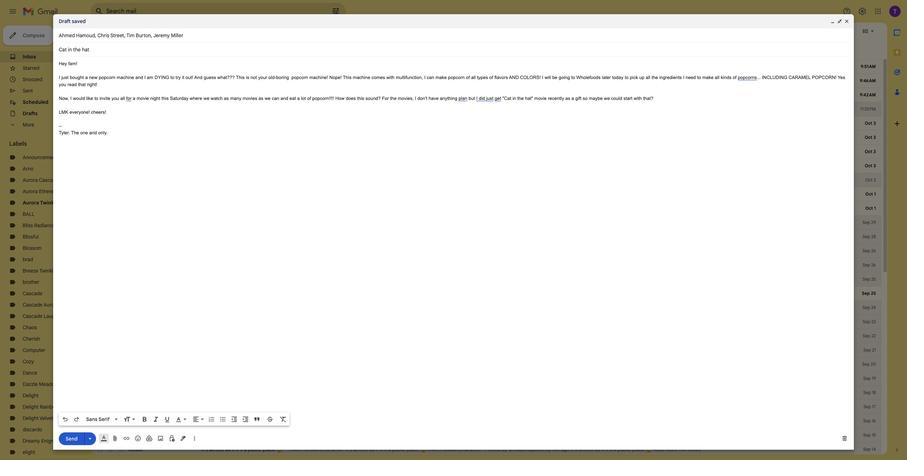 Task type: locate. For each thing, give the bounding box(es) containing it.
reddit for "is he a maincharacter?"
[[128, 404, 143, 410]]

1 horizontal spatial is
[[526, 404, 530, 410]]

reddit for "one woman show"
[[128, 418, 143, 424]]

sep 16
[[863, 418, 876, 424]]

ahmed hamoud , chris street , tim burton , jeremy miller
[[59, 32, 183, 39]]

labels heading
[[9, 140, 75, 147]]

can
[[427, 75, 434, 80], [272, 96, 279, 101]]

and left am
[[135, 75, 143, 80]]

0 horizontal spatial with
[[386, 75, 395, 80]]

2 woman from the left
[[315, 418, 331, 424]]

0 vertical spatial hide
[[665, 404, 675, 410]]

1 place from the left
[[527, 92, 540, 98]]

maincharacter?
[[332, 404, 368, 410], [542, 404, 578, 410]]

with
[[386, 75, 395, 80], [634, 96, 642, 101]]

1 horizontal spatial it's
[[571, 446, 577, 453]]

italic ‪(⌘i)‬ image
[[152, 416, 159, 423]]

just right did
[[486, 96, 494, 101]]

1 if from the left
[[232, 446, 235, 453]]

2 noise from the left
[[696, 78, 709, 84]]

quiet down '<sicritbjordd@gmail.com>' in the right top of the page
[[545, 92, 558, 98]]

twinkle for breeze twinkle
[[39, 268, 56, 274]]

2 quiet from the left
[[545, 92, 558, 98]]

this left the '4'
[[162, 96, 169, 101]]

2 horizontal spatial almost
[[579, 446, 594, 453]]

bulleted list ‪(⌘⇧8)‬ image
[[219, 416, 226, 423]]

toggle confidential mode image
[[168, 435, 175, 442]]

confess
[[244, 78, 267, 84]]

r/iamthemaincharacter: right """
[[289, 446, 344, 453]]

1 vertical spatial r/iamthemaincharacter:
[[248, 418, 303, 424]]

1 horizontal spatial month!
[[436, 92, 451, 98]]

1 horizontal spatial with
[[634, 96, 642, 101]]

1 horizontal spatial quiet
[[545, 92, 558, 98]]

comments
[[639, 404, 664, 410], [566, 418, 590, 424]]

blossom
[[23, 245, 42, 251]]

insert photo image
[[157, 435, 164, 442]]

11:33 pm row
[[91, 102, 882, 116]]

send inside send button
[[66, 435, 78, 442]]

oct 3 for first oct 3 row from the top
[[865, 120, 876, 126]]

insert files using drive image
[[146, 435, 153, 442]]

1 horizontal spatial just
[[486, 96, 494, 101]]

more left "1141"
[[666, 446, 677, 453]]

0 horizontal spatial woman
[[212, 418, 228, 424]]

2 reddit from the top
[[128, 418, 143, 424]]

0 horizontal spatial send
[[66, 435, 78, 442]]

1 up 29
[[874, 206, 876, 211]]

sans serif option
[[85, 416, 113, 423]]

comments right "203"
[[639, 404, 664, 410]]

4 reddit from the top
[[128, 446, 143, 453]]

0 horizontal spatial hide
[[592, 418, 602, 424]]

draft
[[59, 18, 71, 24]]

1 3 from the top
[[874, 120, 876, 126]]

0 horizontal spatial quiet
[[514, 92, 526, 98]]

show up "reddit" row
[[494, 418, 506, 424]]

oct 1
[[866, 191, 876, 197], [866, 206, 876, 211]]

show up - r/iamthemaincharacter: it's almost as if it's a public place
[[332, 418, 344, 424]]

1 month! from the left
[[298, 92, 315, 98]]

2 we from the left
[[265, 96, 271, 101]]

"it's
[[199, 446, 208, 453]]

i left did
[[476, 96, 478, 101]]

this right nope!
[[343, 75, 352, 80]]

2 horizontal spatial read
[[653, 446, 665, 453]]

4 row from the top
[[91, 414, 882, 428]]

r/iamthemaincharacter
[[369, 404, 423, 410], [676, 404, 730, 410], [345, 418, 399, 424], [603, 418, 657, 424], [428, 446, 481, 453]]

1 place from the left
[[263, 446, 275, 453]]

2 oct 1 row from the top
[[91, 201, 882, 215]]

0 horizontal spatial 🙄 image
[[276, 447, 282, 453]]

cascade down 'cascade' link
[[23, 302, 42, 308]]

machine up the important mainly because you often read messages with this label. switch
[[117, 75, 134, 80]]

sep inside 'row'
[[863, 220, 870, 225]]

2 horizontal spatial ago
[[561, 446, 569, 453]]

1 sep 26 from the top
[[863, 248, 876, 253]]

1 vertical spatial oct 1
[[866, 206, 876, 211]]

woman
[[212, 418, 228, 424], [315, 418, 331, 424], [477, 418, 493, 424]]

reddit up insert emoji ‪(⌘⇧2)‬ image
[[128, 418, 143, 424]]

to left try
[[170, 75, 174, 80]]

main content
[[91, 23, 887, 460]]

delight for delight link
[[23, 392, 39, 399]]

place
[[527, 92, 540, 98], [559, 92, 571, 98]]

1 vertical spatial sep 26
[[863, 262, 876, 268]]

compose button
[[3, 26, 53, 45]]

sep 26 for 2nd sep 26 row from the bottom
[[863, 248, 876, 253]]

votes left "203"
[[616, 404, 628, 410]]

your right back
[[352, 92, 362, 98]]

1 quiet from the left
[[514, 92, 526, 98]]

0 horizontal spatial is
[[316, 404, 320, 410]]

movie right hat"
[[534, 96, 547, 101]]

hey
[[59, 61, 67, 66]]

we left could
[[604, 96, 610, 101]]

2 1 from the top
[[874, 206, 876, 211]]

0 vertical spatial oct 1
[[866, 191, 876, 197]]

3 delight from the top
[[23, 415, 39, 421]]

new
[[89, 75, 98, 80]]

2 show from the left
[[494, 418, 506, 424]]

7h
[[450, 418, 455, 424]]

we right movies
[[265, 96, 271, 101]]

twinkle for aurora twinkle halloween watching movie month!
[[214, 92, 229, 97]]

tab list
[[887, 23, 907, 434], [91, 40, 887, 60]]

1 horizontal spatial maincharacter?
[[542, 404, 578, 410]]

0 horizontal spatial he
[[206, 404, 212, 410]]

1 horizontal spatial he
[[321, 404, 327, 410]]

not
[[251, 75, 257, 80]]

by down "reddit" row
[[502, 446, 507, 453]]

1 vertical spatial twinkle
[[40, 200, 58, 206]]

important according to google magic. switch
[[118, 77, 125, 84]]

can left eat
[[272, 96, 279, 101]]

movies
[[243, 96, 257, 101]]

1 for second oct 1 row from the bottom
[[874, 191, 876, 197]]

pop out image
[[837, 18, 843, 24]]

1 machine from the left
[[117, 75, 134, 80]]

1 1 from the top
[[874, 191, 876, 197]]

quiet
[[514, 92, 526, 98], [545, 92, 558, 98]]

1 almost from the left
[[209, 446, 224, 453]]

bjord left the '4'
[[158, 92, 171, 98]]

sep inside "reddit" row
[[863, 432, 871, 438]]

4 oct 3 from the top
[[865, 163, 876, 168]]

oct 1 row
[[91, 187, 882, 201], [91, 201, 882, 215]]

1 vertical spatial and
[[281, 96, 288, 101]]

Message Body text field
[[59, 60, 848, 411]]

the down forwarded
[[427, 92, 434, 98]]

1 horizontal spatial we
[[265, 96, 271, 101]]

bliss radiance
[[23, 222, 55, 229]]

it's
[[380, 446, 387, 453], [606, 446, 612, 453]]

row containing bjord
[[91, 74, 882, 88]]

place
[[263, 446, 275, 453], [407, 446, 419, 453], [632, 446, 645, 453]]

ago right 22h
[[516, 404, 525, 410]]

don't
[[418, 96, 427, 101]]

1 horizontal spatial one
[[466, 418, 475, 424]]

2 maincharacter? from the left
[[542, 404, 578, 410]]

4 not important switch from the top
[[118, 446, 125, 453]]

2 it's from the left
[[571, 446, 577, 453]]

1 row from the top
[[91, 74, 882, 88]]

0 horizontal spatial popcorn
[[99, 75, 115, 80]]

delight down delight link
[[23, 404, 39, 410]]

0 horizontal spatial if
[[232, 446, 235, 453]]

3 not important switch from the top
[[118, 432, 125, 439]]

1 horizontal spatial bjord
[[158, 92, 171, 98]]

14h
[[552, 446, 560, 453]]

sep 23
[[863, 319, 876, 324]]

3 woman from the left
[[477, 418, 493, 424]]

terry for 2
[[144, 77, 157, 84]]

you left 'read'
[[59, 82, 66, 87]]

0 horizontal spatial make
[[436, 75, 447, 80]]

close image
[[844, 18, 850, 24]]

sep 25 row
[[91, 272, 882, 286], [91, 286, 882, 301]]

0 horizontal spatial you
[[59, 82, 66, 87]]

aurora for aurora cascade
[[23, 177, 38, 183]]

reddit down insert emoji ‪(⌘⇧2)‬ image
[[128, 446, 143, 453]]

1 horizontal spatial almost
[[353, 446, 368, 453]]

0 horizontal spatial almost
[[209, 446, 224, 453]]

2 sep 26 from the top
[[863, 262, 876, 268]]

twinkle inside "aurora twinkle halloween watching movie month!"
[[214, 92, 229, 97]]

comments right 150 at the right bottom
[[566, 418, 590, 424]]

one down "is he a maincharacter?" - r/iamthemaincharacter: is he a maincharacter? r/iamthemaincharacter · posted by u/moreheadsmoreprices 22h ago is he a maincharacter? read more 1282 votes 203 comments hide r/iamthemaincharacter r/
[[466, 418, 475, 424]]

2 place from the left
[[559, 92, 571, 98]]

sep 29 row
[[91, 215, 882, 230]]

one right remove formatting ‪(⌘\)‬ image
[[304, 418, 313, 424]]

u/
[[719, 418, 723, 424]]

sep 21
[[864, 347, 876, 353]]

guess
[[204, 75, 216, 80]]

posted down "reddit" row
[[485, 446, 501, 453]]

0 vertical spatial 25
[[871, 276, 876, 282]]

and left eat
[[281, 96, 288, 101]]

not important switch inside "reddit" row
[[118, 432, 125, 439]]

main menu image
[[9, 7, 17, 16]]

9:51 am row
[[91, 60, 882, 74]]

1 horizontal spatial place
[[559, 92, 571, 98]]

1 delight from the top
[[23, 392, 39, 399]]

does
[[346, 96, 356, 101]]

machine left comes
[[353, 75, 370, 80]]

one
[[80, 130, 88, 135]]

comes
[[372, 75, 385, 80]]

delight for delight rainbow
[[23, 404, 39, 410]]

this left is
[[236, 75, 245, 80]]

caramel
[[789, 75, 811, 80]]

3 row from the top
[[91, 400, 882, 414]]

street
[[110, 32, 124, 39]]

your
[[275, 78, 288, 84]]

sep 18 row
[[91, 386, 882, 400]]

cascade up 'chaos'
[[23, 313, 42, 319]]

1 public from the left
[[248, 446, 262, 453]]

send
[[327, 92, 338, 98], [66, 435, 78, 442]]

aurora up the aurora twinkle link
[[23, 188, 38, 195]]

2 row from the top
[[91, 88, 882, 102]]

sep 19
[[863, 376, 876, 381]]

0 horizontal spatial place
[[527, 92, 540, 98]]

1 vertical spatial delight
[[23, 404, 39, 410]]

snoozed
[[23, 76, 42, 83]]

popcorn!!!!
[[312, 96, 334, 101]]

3 for 1st oct 3 row from the bottom of the page
[[874, 163, 876, 168]]

terry right brad
[[142, 92, 155, 98]]

send inside row
[[327, 92, 338, 98]]

1814
[[533, 418, 542, 424]]

2 this from the left
[[343, 75, 352, 80]]

formatting options toolbar
[[59, 413, 290, 426]]

1 horizontal spatial send
[[327, 92, 338, 98]]

2 he from the left
[[321, 404, 327, 410]]

1 horizontal spatial a
[[541, 92, 544, 98]]

i
[[59, 75, 60, 80], [144, 75, 146, 80], [424, 75, 426, 80], [542, 75, 543, 80], [683, 75, 685, 80], [70, 96, 72, 101], [415, 96, 416, 101], [476, 96, 478, 101]]

it's
[[236, 446, 243, 453]]

not important switch for "it's almost as if it's a public place
[[118, 446, 125, 453]]

1 horizontal spatial comments
[[639, 404, 664, 410]]

ago right 7h
[[456, 418, 465, 424]]

oct 3 for 1st oct 3 row from the bottom of the page
[[865, 163, 876, 168]]

advanced search options image
[[329, 4, 343, 18]]

this
[[236, 75, 245, 80], [343, 75, 352, 80]]

hey fam!
[[59, 61, 77, 66]]

row
[[91, 74, 882, 88], [91, 88, 882, 102], [91, 400, 882, 414], [91, 414, 882, 428], [91, 442, 882, 456]]

votes left 150 at the right bottom
[[543, 418, 556, 424]]

0 horizontal spatial place
[[263, 446, 275, 453]]

reddit for "it's almost as if it's a public place
[[128, 446, 143, 453]]

0 horizontal spatial your
[[258, 75, 267, 80]]

1 oct 3 from the top
[[865, 120, 876, 126]]

1 sep 26 row from the top
[[91, 244, 882, 258]]

4 3 from the top
[[874, 163, 876, 168]]

twinkle left many on the top left
[[214, 92, 229, 97]]

1 make from the left
[[436, 75, 447, 80]]

10:58
[[647, 78, 659, 84]]

end
[[324, 78, 334, 84]]

reddit up bold ‪(⌘b)‬ icon
[[128, 404, 143, 410]]

that
[[78, 82, 86, 87]]

jeremy
[[153, 32, 170, 39]]

delight for delight velvet
[[23, 415, 39, 421]]

16
[[872, 418, 876, 424]]

0 horizontal spatial this
[[236, 75, 245, 80]]

aurora for aurora twinkle halloween watching movie month!
[[201, 92, 213, 97]]

delight down dazzle
[[23, 392, 39, 399]]

3 for first oct 3 row from the top
[[874, 120, 876, 126]]

delight up discardo "link"
[[23, 415, 39, 421]]

posted
[[426, 404, 442, 410], [403, 418, 418, 424], [695, 418, 711, 424], [485, 446, 501, 453]]

0 horizontal spatial we
[[204, 96, 209, 101]]

i right now,
[[70, 96, 72, 101]]

and right one
[[89, 130, 97, 135]]

just up 'read'
[[61, 75, 69, 80]]

1 is from the left
[[316, 404, 320, 410]]

cascade down brother
[[23, 290, 42, 297]]

oct 2 row
[[91, 173, 882, 187]]

0 vertical spatial your
[[258, 75, 267, 80]]

1 horizontal spatial if
[[376, 446, 379, 453]]

🎃 image
[[320, 92, 326, 98]]

sep 26 row
[[91, 244, 882, 258], [91, 258, 882, 272]]

1 horizontal spatial this
[[357, 96, 364, 101]]

0 vertical spatial you
[[59, 82, 66, 87]]

hamoud
[[76, 32, 95, 39]]

but
[[469, 96, 475, 101]]

0 vertical spatial delight
[[23, 392, 39, 399]]

1282
[[605, 404, 615, 410]]

"is he a maincharacter?" - r/iamthemaincharacter: is he a maincharacter? r/iamthemaincharacter · posted by u/moreheadsmoreprices 22h ago is he a maincharacter? read more 1282 votes 203 comments hide r/iamthemaincharacter r/
[[199, 404, 734, 410]]

0 vertical spatial 1
[[874, 191, 876, 197]]

cascade for 'cascade' link
[[23, 290, 42, 297]]

0 horizontal spatial month!
[[298, 92, 315, 98]]

with right comes
[[386, 75, 395, 80]]

row containing brad
[[91, 88, 882, 102]]

hat"
[[525, 96, 533, 101]]

inbox
[[23, 54, 36, 60]]

could
[[611, 96, 622, 101]]

sep 26 row down sep 28 row
[[91, 258, 882, 272]]

2 popcorn from the left
[[292, 75, 308, 80]]

aurora cascade link
[[23, 177, 59, 183]]

delight rainbow link
[[23, 404, 59, 410]]

0 vertical spatial 26
[[871, 248, 876, 253]]

hide
[[665, 404, 675, 410], [592, 418, 602, 424]]

dance
[[23, 370, 37, 376]]

send button
[[59, 432, 84, 445]]

1 vertical spatial 26
[[871, 262, 876, 268]]

1 horizontal spatial can
[[427, 75, 434, 80]]

1 🙄 image from the left
[[276, 447, 282, 453]]

2 public from the left
[[392, 446, 406, 453]]

0 horizontal spatial noise
[[212, 78, 225, 84]]

cascade for cascade laughter
[[23, 313, 42, 319]]

to right going on the top of page
[[571, 75, 575, 80]]

velvet
[[40, 415, 53, 421]]

redo ‪(⌘y)‬ image
[[73, 416, 80, 423]]

rainbow
[[40, 404, 59, 410]]

1 horizontal spatial 🙄 image
[[646, 447, 652, 453]]

2 horizontal spatial he
[[531, 404, 537, 410]]

send left more send options icon
[[66, 435, 78, 442]]

be
[[552, 75, 558, 80]]

sep 26
[[863, 248, 876, 253], [863, 262, 876, 268]]

1 vertical spatial can
[[272, 96, 279, 101]]

1 reddit from the top
[[128, 404, 143, 410]]

1 horizontal spatial noise
[[696, 78, 709, 84]]

2 horizontal spatial popcorn
[[448, 75, 465, 80]]

r/iamthemaincharacter · posted by u/massiveposterity 14h ago it's almost as if it's a public place
[[426, 446, 646, 453]]

3 oct 3 from the top
[[865, 149, 876, 154]]

votes right "1141"
[[688, 446, 701, 453]]

start...
[[459, 92, 473, 98]]

yes
[[838, 75, 845, 80]]

2 vertical spatial read
[[653, 446, 665, 453]]

a right hat"
[[541, 92, 544, 98]]

2 not important switch from the top
[[118, 417, 125, 425]]

2 almost from the left
[[353, 446, 368, 453]]

0 horizontal spatial public
[[248, 446, 262, 453]]

1 noise from the left
[[212, 78, 225, 84]]

r/iamthemaincharacter: up remove formatting ‪(⌘\)‬ image
[[260, 404, 315, 410]]

show
[[332, 418, 344, 424], [494, 418, 506, 424]]

1 26 from the top
[[871, 248, 876, 253]]

sep 19 row
[[91, 371, 882, 386]]

to right me
[[495, 92, 499, 98]]

draft saved dialog
[[53, 14, 854, 450]]

mon,
[[602, 78, 613, 84]]

1 horizontal spatial machine
[[353, 75, 370, 80]]

1 sep 25 row from the top
[[91, 272, 882, 286]]

to inside row
[[495, 92, 499, 98]]

·
[[424, 404, 425, 410], [400, 418, 401, 424], [693, 418, 694, 424], [483, 446, 484, 453]]

sep 26 for 1st sep 26 row from the bottom of the page
[[863, 262, 876, 268]]

a right hell
[[510, 92, 513, 98]]

dazzle
[[23, 381, 38, 387]]

ago right 14h
[[561, 446, 569, 453]]

26 for 2nd sep 26 row from the bottom
[[871, 248, 876, 253]]

attach files image
[[112, 435, 119, 442]]

of right day
[[421, 92, 426, 98]]

twinkle right breeze
[[39, 268, 56, 274]]

umlaut
[[512, 78, 528, 84]]

1 vertical spatial votes
[[543, 418, 556, 424]]

delight link
[[23, 392, 39, 399]]

2 delight from the top
[[23, 404, 39, 410]]

0 horizontal spatial movie
[[137, 96, 149, 101]]

aurora down fwd:
[[201, 92, 213, 97]]

2 vertical spatial and
[[89, 130, 97, 135]]

read down 22h
[[507, 418, 519, 424]]

read left 1282
[[579, 404, 591, 410]]

2 place from the left
[[407, 446, 419, 453]]

one
[[304, 418, 313, 424], [466, 418, 475, 424]]

9:42 am
[[860, 92, 876, 97]]

computer link
[[23, 347, 45, 353]]

0 vertical spatial read
[[579, 404, 591, 410]]

3 we from the left
[[604, 96, 610, 101]]

1 horizontal spatial make
[[702, 75, 714, 80]]

insert link ‪(⌘k)‬ image
[[123, 435, 130, 442]]

2 this from the left
[[357, 96, 364, 101]]

2 sep 26 row from the top
[[91, 258, 882, 272]]

3 for second oct 3 row from the bottom of the page
[[874, 149, 876, 154]]

popcorn left stale
[[292, 75, 308, 80]]

1 vertical spatial 25
[[871, 291, 876, 296]]

delight velvet link
[[23, 415, 53, 421]]

0 horizontal spatial maincharacter?
[[332, 404, 368, 410]]

1 oct 1 from the top
[[866, 191, 876, 197]]

terry up brad , terry , bjord 4
[[144, 77, 157, 84]]

2 horizontal spatial bjord
[[499, 78, 511, 84]]

oct 1 up sep 29
[[866, 206, 876, 211]]

just
[[61, 75, 69, 80], [486, 96, 494, 101]]

1 vertical spatial 1
[[874, 206, 876, 211]]

2 inside labels navigation
[[79, 99, 81, 105]]

3 reddit from the top
[[128, 432, 143, 438]]

forwarded
[[416, 78, 440, 84]]

all left 'types'
[[471, 75, 476, 80]]

1 he from the left
[[206, 404, 212, 410]]

month! left i'll
[[436, 92, 451, 98]]

🙄 image down remove formatting ‪(⌘\)‬ image
[[276, 447, 282, 453]]

1 vertical spatial comments
[[566, 418, 590, 424]]

3 he from the left
[[531, 404, 537, 410]]

sep 28 row
[[91, 230, 882, 244]]

0 horizontal spatial it's
[[345, 446, 352, 453]]

reddit inside row
[[128, 432, 143, 438]]

everyone!
[[70, 109, 90, 115]]

0 horizontal spatial for
[[126, 96, 132, 101]]

send right 🎃 icon
[[327, 92, 338, 98]]

2 26 from the top
[[871, 262, 876, 268]]

3 popcorn from the left
[[448, 75, 465, 80]]

20
[[871, 361, 876, 367]]

month! right eat
[[298, 92, 315, 98]]

2 vertical spatial twinkle
[[39, 268, 56, 274]]

None search field
[[91, 3, 346, 20]]

recently
[[548, 96, 564, 101]]

1 not important switch from the top
[[118, 403, 125, 410]]

more down drafts
[[23, 122, 34, 128]]

bjord right from:
[[499, 78, 511, 84]]

read
[[579, 404, 591, 410], [507, 418, 519, 424], [653, 446, 665, 453]]

0 vertical spatial sep 26
[[863, 248, 876, 253]]

1 horizontal spatial and
[[135, 75, 143, 80]]

0 horizontal spatial votes
[[543, 418, 556, 424]]

place left the gift
[[559, 92, 571, 98]]

Subject field
[[59, 46, 848, 53]]

26 for 1st sep 26 row from the bottom of the page
[[871, 262, 876, 268]]

saturday
[[170, 96, 188, 101]]

sep 25 row up sep 23 row
[[91, 286, 882, 301]]

2 horizontal spatial public
[[617, 446, 631, 453]]

popcorn right new on the top of the page
[[99, 75, 115, 80]]

2 inside row
[[874, 177, 876, 183]]

insert signature image
[[180, 435, 187, 442]]

1 horizontal spatial popcorn
[[292, 75, 308, 80]]

strikethrough ‪(⌘⇧x)‬ image
[[267, 416, 274, 423]]

bjord right 'important according to google magic.' switch
[[128, 77, 141, 84]]

each
[[399, 92, 410, 98]]

i left need
[[683, 75, 685, 80]]

aurora inside "aurora twinkle halloween watching movie month!"
[[201, 92, 213, 97]]

3 3 from the top
[[874, 149, 876, 154]]

2 horizontal spatial we
[[604, 96, 610, 101]]

🙄 image
[[276, 447, 282, 453], [646, 447, 652, 453]]

of inside main content
[[421, 92, 426, 98]]

send for send
[[66, 435, 78, 442]]

your right not
[[258, 75, 267, 80]]

0 horizontal spatial it's
[[380, 446, 387, 453]]

3 almost from the left
[[579, 446, 594, 453]]

not important switch
[[118, 403, 125, 410], [118, 417, 125, 425], [118, 432, 125, 439], [118, 446, 125, 453]]

oct 3 row
[[91, 116, 882, 130], [91, 130, 882, 145], [91, 145, 882, 159], [91, 159, 882, 173]]

enigma
[[41, 438, 58, 444]]

2 oct 1 from the top
[[866, 206, 876, 211]]

🙄 image left "1141"
[[646, 447, 652, 453]]

cascade up "ethereal"
[[39, 177, 59, 183]]

2 inside bjord , terry 2
[[158, 78, 160, 83]]

aurora down the arno
[[23, 177, 38, 183]]



Task type: vqa. For each thing, say whether or not it's contained in the screenshot.
Check- to the left
no



Task type: describe. For each thing, give the bounding box(es) containing it.
-- tyler. the one and only.
[[59, 123, 108, 135]]

0 vertical spatial sep 25
[[863, 276, 876, 282]]

breeze
[[23, 268, 38, 274]]

2 a from the left
[[541, 92, 544, 98]]

important mainly because you often read messages with this label. switch
[[118, 91, 125, 99]]

by left u/shugazi
[[419, 418, 425, 424]]

am
[[147, 75, 153, 80]]

1 horizontal spatial you
[[112, 96, 119, 101]]

2 one from the left
[[466, 418, 475, 424]]

9:46 am
[[860, 78, 876, 83]]

sep 20
[[862, 361, 876, 367]]

aurora for aurora ethereal
[[23, 188, 38, 195]]

underline ‪(⌘u)‬ image
[[164, 416, 171, 423]]

twinkle for aurora twinkle
[[40, 200, 58, 206]]

in
[[513, 96, 516, 101]]

2 oct 3 from the top
[[865, 135, 876, 140]]

tim
[[126, 32, 134, 39]]

i right the multifunction,
[[424, 75, 426, 80]]

3 public from the left
[[617, 446, 631, 453]]

for inside message body text field
[[126, 96, 132, 101]]

oct for second oct 1 row from the bottom
[[866, 191, 873, 197]]

2 horizontal spatial and
[[281, 96, 288, 101]]

, down bjord , terry 2
[[140, 92, 141, 98]]

starred link
[[23, 65, 39, 71]]

of right lot
[[307, 96, 311, 101]]

search mail image
[[93, 5, 106, 18]]

fwd: noise level - confess to your crimes stale end piece of white bread! ---------- forwarded message --------- from: bjord umlaut <sicritbjordd@gmail.com> date: mon, aug 7, 2023 at 10:58 am subject: re: noise
[[199, 78, 709, 84]]

0 horizontal spatial just
[[61, 75, 69, 80]]

2 3 from the top
[[874, 135, 876, 140]]

sound?
[[366, 96, 381, 101]]

bliss
[[23, 222, 33, 229]]

computer
[[23, 347, 45, 353]]

1 horizontal spatial hide
[[665, 404, 675, 410]]

refresh image
[[118, 28, 125, 35]]

oct for the oct 2 row
[[866, 177, 873, 183]]

1 a from the left
[[510, 92, 513, 98]]

all right at
[[646, 75, 650, 80]]

i left don't
[[415, 96, 416, 101]]

49
[[76, 111, 81, 116]]

🙄 image
[[421, 447, 426, 453]]

of left 'types'
[[466, 75, 470, 80]]

2 🙄 image from the left
[[646, 447, 652, 453]]

updates tab
[[180, 40, 270, 60]]

sep 29
[[863, 220, 876, 225]]

day
[[412, 92, 420, 98]]

2 vertical spatial votes
[[688, 446, 701, 453]]

your inside message body text field
[[258, 75, 267, 80]]

crimes
[[289, 78, 307, 84]]

to right like
[[94, 96, 98, 101]]

sep 24 row
[[91, 301, 882, 315]]

2 oct 3 row from the top
[[91, 130, 882, 145]]

re:
[[688, 78, 695, 84]]

<sicritbjordd@gmail.com>
[[529, 78, 587, 84]]

posted left u/ on the right of the page
[[695, 418, 711, 424]]

oct 1 for second oct 1 row from the bottom
[[866, 191, 876, 197]]

sep 22 row
[[91, 329, 882, 343]]

blissful link
[[23, 234, 39, 240]]

tab list right 29
[[887, 23, 907, 434]]

gmail image
[[23, 4, 61, 18]]

1 vertical spatial hide
[[592, 418, 602, 424]]

all left brad
[[120, 96, 125, 101]]

1 oct 1 row from the top
[[91, 187, 882, 201]]

, left jeremy
[[151, 32, 152, 39]]

terry for ,
[[142, 92, 155, 98]]

sep 28
[[863, 234, 876, 239]]

indent more ‪(⌘])‬ image
[[242, 416, 249, 423]]

more left 1282
[[592, 404, 603, 410]]

message
[[441, 78, 462, 84]]

out!
[[186, 75, 193, 80]]

2 is from the left
[[526, 404, 530, 410]]

oct 3 for second oct 3 row from the bottom of the page
[[865, 149, 876, 154]]

drag
[[474, 92, 485, 98]]

"one woman show" - r/iamthemaincharacter: one woman show r/iamthemaincharacter · posted by u/shugazi 7h ago one woman show read more 1814 votes 150 comments hide r/iamthemaincharacter r/floridagators · posted by u/
[[199, 418, 723, 424]]

like
[[86, 96, 93, 101]]

3 if from the left
[[601, 446, 604, 453]]

1 vertical spatial ago
[[456, 418, 465, 424]]

cozy link
[[23, 358, 34, 365]]

maybe
[[589, 96, 603, 101]]

1 horizontal spatial read
[[579, 404, 591, 410]]

i down hey on the top of page
[[59, 75, 60, 80]]

announcement link
[[23, 154, 57, 161]]

all left kinds
[[715, 75, 720, 80]]

more send options image
[[86, 435, 94, 442]]

posted left u/shugazi
[[403, 418, 418, 424]]

more inside button
[[23, 122, 34, 128]]

sans
[[86, 416, 97, 422]]

1 horizontal spatial for
[[391, 92, 398, 98]]

22h
[[507, 404, 515, 410]]

15
[[872, 432, 876, 438]]

the right for
[[390, 96, 397, 101]]

level
[[227, 78, 240, 84]]

sep 23 row
[[91, 315, 882, 329]]

delight velvet
[[23, 415, 53, 421]]

how
[[335, 96, 345, 101]]

reddit row
[[91, 428, 882, 442]]

1 vertical spatial sep 25
[[862, 291, 876, 296]]

0 horizontal spatial bjord
[[128, 77, 141, 84]]

wholefoods
[[576, 75, 601, 80]]

back
[[340, 92, 351, 98]]

21
[[872, 347, 876, 353]]

of right 'types'
[[489, 75, 493, 80]]

dreamy enigma link
[[23, 438, 58, 444]]

and inside "-- tyler. the one and only."
[[89, 130, 97, 135]]

saved
[[72, 18, 86, 24]]

u/massiveposterity
[[509, 446, 551, 453]]

25 for 2nd sep 25 row from the top
[[871, 291, 876, 296]]

colors!
[[520, 75, 541, 80]]

aurora ethereal
[[23, 188, 58, 195]]

2 vertical spatial ago
[[561, 446, 569, 453]]

arno link
[[23, 166, 34, 172]]

1141
[[679, 446, 687, 453]]

1 vertical spatial just
[[486, 96, 494, 101]]

i left 'will'
[[542, 75, 543, 80]]

1 this from the left
[[162, 96, 169, 101]]

so
[[583, 96, 588, 101]]

4 oct 3 row from the top
[[91, 159, 882, 173]]

1 vertical spatial your
[[352, 92, 362, 98]]

2 horizontal spatial movie
[[534, 96, 547, 101]]

2 machine from the left
[[353, 75, 370, 80]]

1 horizontal spatial movie
[[282, 92, 297, 98]]

1 horizontal spatial votes
[[616, 404, 628, 410]]

minimize image
[[830, 18, 836, 24]]

by up u/shugazi
[[443, 404, 449, 410]]

primary tab
[[91, 40, 180, 60]]

tab list up 'types'
[[91, 40, 887, 60]]

2 vertical spatial r/iamthemaincharacter:
[[289, 446, 344, 453]]

inbox link
[[23, 54, 36, 60]]

remove formatting ‪(⌘\)‬ image
[[280, 416, 287, 423]]

0 horizontal spatial read
[[507, 418, 519, 424]]

"cat
[[503, 96, 511, 101]]

14
[[872, 447, 876, 452]]

1 popcorn from the left
[[99, 75, 115, 80]]

of
[[350, 78, 356, 84]]

insert emoji ‪(⌘⇧2)‬ image
[[134, 435, 141, 442]]

to right need
[[697, 75, 701, 80]]

subject:
[[668, 78, 687, 84]]

4
[[172, 92, 174, 98]]

1 vertical spatial with
[[634, 96, 642, 101]]

1 it's from the left
[[345, 446, 352, 453]]

suggestions
[[363, 92, 390, 98]]

bold ‪(⌘b)‬ image
[[141, 416, 148, 423]]

1 woman from the left
[[212, 418, 228, 424]]

to left pick on the right top
[[625, 75, 629, 80]]

aug
[[614, 78, 623, 84]]

5 row from the top
[[91, 442, 882, 456]]

indent less ‪(⌘[)‬ image
[[231, 416, 238, 423]]

oct for first oct 3 row from the top
[[865, 120, 873, 126]]

2 month! from the left
[[436, 92, 451, 98]]

not important switch for "one woman show"
[[118, 417, 125, 425]]

brother
[[23, 279, 40, 285]]

send for send back your suggestions for each day of the month! i'll start... drag me to hell a quiet place a quiet place 2
[[327, 92, 338, 98]]

tyler.
[[59, 130, 70, 135]]

the inside main content
[[427, 92, 434, 98]]

start
[[624, 96, 633, 101]]

toggle split pane mode image
[[862, 28, 869, 35]]

3 place from the left
[[632, 446, 645, 453]]

2 make from the left
[[702, 75, 714, 80]]

1 one from the left
[[304, 418, 313, 424]]

oct for first oct 1 row from the bottom
[[866, 206, 873, 211]]

posted up u/shugazi
[[426, 404, 442, 410]]

draft saved
[[59, 18, 86, 24]]

drafts link
[[23, 110, 38, 117]]

by left u/ on the right of the page
[[712, 418, 717, 424]]

more button
[[0, 119, 85, 130]]

, left the '4'
[[155, 92, 156, 98]]

only.
[[98, 130, 108, 135]]

2 sep 25 row from the top
[[91, 286, 882, 301]]

sep inside row
[[864, 390, 871, 395]]

main content containing bjord
[[91, 23, 887, 460]]

discard draft ‪(⌘⇧d)‬ image
[[841, 435, 848, 442]]

0 vertical spatial can
[[427, 75, 434, 80]]

multifunction,
[[396, 75, 423, 80]]

brad , terry , bjord 4
[[128, 92, 174, 98]]

, left tim
[[124, 32, 125, 39]]

0 horizontal spatial can
[[272, 96, 279, 101]]

types
[[477, 75, 488, 80]]

0 vertical spatial r/iamthemaincharacter:
[[260, 404, 315, 410]]

older image
[[848, 28, 855, 35]]

u/shugazi
[[426, 418, 448, 424]]

sep 20 row
[[91, 357, 882, 371]]

cascade laughter
[[23, 313, 64, 319]]

0 horizontal spatial comments
[[566, 418, 590, 424]]

the right in
[[517, 96, 524, 101]]

what???
[[217, 75, 235, 80]]

25 for 2nd sep 25 row from the bottom
[[871, 276, 876, 282]]

laughter
[[44, 313, 64, 319]]

1 this from the left
[[236, 75, 245, 80]]

more left 1814
[[520, 418, 531, 424]]

undo ‪(⌘z)‬ image
[[62, 416, 69, 423]]

1 oct 3 row from the top
[[91, 116, 882, 130]]

labels navigation
[[0, 23, 91, 460]]

aurora for aurora twinkle
[[23, 200, 39, 206]]

oct for second oct 3 row from the bottom of the page
[[865, 149, 873, 154]]

"one
[[199, 418, 211, 424]]

numbered list ‪(⌘⇧7)‬ image
[[208, 416, 215, 423]]

bread!
[[374, 78, 391, 84]]

1 maincharacter? from the left
[[332, 404, 368, 410]]

1 we from the left
[[204, 96, 209, 101]]

18
[[872, 390, 876, 395]]

watching
[[259, 92, 281, 98]]

1 show from the left
[[332, 418, 344, 424]]

old-
[[268, 75, 276, 80]]

am
[[660, 78, 667, 84]]

the left am on the right top
[[652, 75, 658, 80]]

sep 21 row
[[91, 343, 882, 357]]

halloween
[[232, 92, 257, 98]]

oct 1 for first oct 1 row from the bottom
[[866, 206, 876, 211]]

you inside ... including caramel popcorn! yes you read that right!
[[59, 82, 66, 87]]

aurora up laughter
[[44, 302, 59, 308]]

0 vertical spatial and
[[135, 75, 143, 80]]

i left am
[[144, 75, 146, 80]]

24
[[871, 305, 876, 310]]

1 it's from the left
[[380, 446, 387, 453]]

, left am
[[141, 77, 142, 84]]

3 oct 3 row from the top
[[91, 145, 882, 159]]

dying
[[155, 75, 169, 80]]

, left chris
[[95, 32, 96, 39]]

have
[[429, 96, 439, 101]]

burton
[[136, 32, 151, 39]]

- r/iamthemaincharacter: it's almost as if it's a public place
[[285, 446, 421, 453]]

oct for 1st oct 3 row from the bottom of the page
[[865, 163, 873, 168]]

quote ‪(⌘⇧9)‬ image
[[253, 416, 260, 423]]

0 vertical spatial comments
[[639, 404, 664, 410]]

settings image
[[858, 7, 867, 16]]

elight
[[23, 449, 35, 455]]

did
[[479, 96, 485, 101]]

2 if from the left
[[376, 446, 379, 453]]

is
[[246, 75, 249, 80]]

up
[[639, 75, 645, 80]]

of right kinds
[[733, 75, 737, 80]]

23
[[872, 319, 876, 324]]

2 it's from the left
[[606, 446, 612, 453]]

1 for first oct 1 row from the bottom
[[874, 206, 876, 211]]

more options image
[[192, 435, 197, 442]]

cascade for cascade aurora
[[23, 302, 42, 308]]

not important switch for "is he a maincharacter?"
[[118, 403, 125, 410]]

blossom link
[[23, 245, 42, 251]]

1 horizontal spatial ago
[[516, 404, 525, 410]]

sep 24
[[863, 305, 876, 310]]



